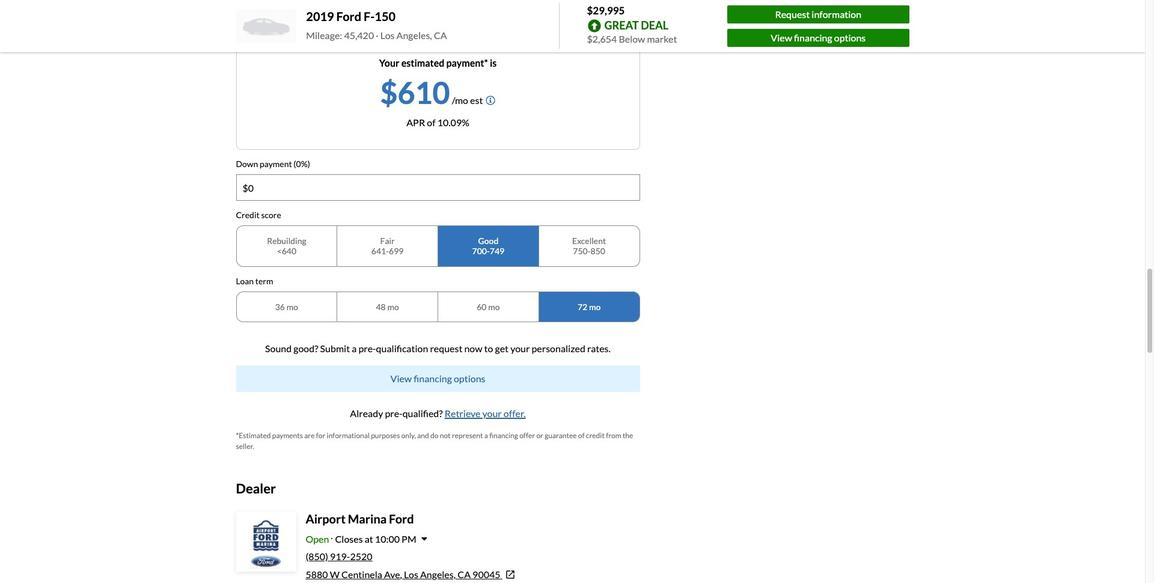 Task type: describe. For each thing, give the bounding box(es) containing it.
mo for 48 mo
[[387, 302, 399, 312]]

or
[[536, 431, 543, 440]]

60 mo
[[477, 302, 500, 312]]

purposes
[[371, 431, 400, 440]]

$29,995
[[587, 4, 625, 17]]

market
[[647, 33, 677, 44]]

sound good? submit a pre-qualification request now to get your personalized rates.
[[265, 343, 611, 354]]

the
[[623, 431, 633, 440]]

$2,654 below market
[[587, 33, 677, 44]]

,
[[400, 568, 402, 580]]

los inside 2019 ford f-150 mileage: 45,420 · los angeles, ca
[[380, 30, 395, 41]]

airport marina ford
[[306, 511, 414, 526]]

(850) 919-2520
[[306, 550, 372, 562]]

deal
[[641, 18, 669, 32]]

options for right view financing options button
[[834, 32, 866, 43]]

great deal
[[604, 18, 669, 32]]

45,420
[[344, 30, 374, 41]]

loan term
[[236, 276, 273, 286]]

850
[[591, 246, 605, 256]]

rates
[[376, 12, 398, 23]]

score
[[261, 210, 281, 220]]

2 horizontal spatial financing
[[794, 32, 832, 43]]

of inside '*estimated payments are for informational purposes only, and do not represent a financing offer or guarantee of credit from the seller.'
[[578, 431, 585, 440]]

apr of 10.09%
[[407, 117, 469, 128]]

fair
[[380, 236, 395, 246]]

36
[[275, 302, 285, 312]]

real,
[[301, 12, 319, 23]]

great
[[604, 18, 639, 32]]

ca inside 2019 ford f-150 mileage: 45,420 · los angeles, ca
[[434, 30, 447, 41]]

represent
[[452, 431, 483, 440]]

(0%)
[[294, 159, 310, 169]]

1 horizontal spatial view financing options button
[[727, 29, 909, 47]]

request
[[775, 8, 810, 20]]

(850)
[[306, 550, 328, 562]]

your estimated payment* is
[[379, 57, 497, 69]]

open closes at 10:00 pm
[[306, 533, 416, 544]]

0 horizontal spatial of
[[427, 117, 436, 128]]

marina
[[348, 511, 387, 526]]

retrieve your offer. link
[[445, 408, 526, 419]]

your
[[379, 57, 400, 69]]

749
[[490, 246, 504, 256]]

$2,654
[[587, 33, 617, 44]]

1 vertical spatial view financing options button
[[236, 366, 640, 392]]

10.09%
[[437, 117, 469, 128]]

2019
[[306, 9, 334, 24]]

options for bottommost view financing options button
[[454, 373, 485, 384]]

5880 w centinela ave , los angeles, ca 90045
[[306, 568, 501, 580]]

$610 /mo est
[[380, 75, 483, 111]]

shop with real, personalized rates
[[257, 12, 398, 23]]

150
[[375, 9, 396, 24]]

2520
[[350, 550, 372, 562]]

qualified?
[[403, 408, 443, 419]]

loan
[[236, 276, 254, 286]]

$610
[[380, 75, 450, 111]]

apr
[[407, 117, 425, 128]]

48
[[376, 302, 386, 312]]

credit
[[236, 210, 260, 220]]

rebuilding
[[267, 236, 306, 246]]

now
[[464, 343, 482, 354]]

angeles, inside 2019 ford f-150 mileage: 45,420 · los angeles, ca
[[397, 30, 432, 41]]

airport
[[306, 511, 346, 526]]

90045
[[473, 568, 501, 580]]

closes
[[335, 533, 363, 544]]

centinela
[[342, 568, 382, 580]]

*estimated payments are for informational purposes only, and do not represent a financing offer or guarantee of credit from the seller.
[[236, 431, 633, 451]]

72 mo
[[578, 302, 601, 312]]

10:00
[[375, 533, 400, 544]]

1 vertical spatial angeles,
[[420, 568, 456, 580]]

919-
[[330, 550, 350, 562]]

ford inside 2019 ford f-150 mileage: 45,420 · los angeles, ca
[[336, 9, 361, 24]]

Down payment (0%) text field
[[237, 175, 639, 200]]

payments
[[272, 431, 303, 440]]

do
[[430, 431, 439, 440]]

only,
[[401, 431, 416, 440]]

1 horizontal spatial view financing options
[[771, 32, 866, 43]]

is
[[490, 57, 497, 69]]

submit
[[320, 343, 350, 354]]



Task type: locate. For each thing, give the bounding box(es) containing it.
rebuilding <640
[[267, 236, 306, 256]]

1 vertical spatial ca
[[458, 568, 471, 580]]

los right ,
[[404, 568, 418, 580]]

already pre-qualified? retrieve your offer.
[[350, 408, 526, 419]]

good
[[478, 236, 499, 246]]

angeles, up estimated
[[397, 30, 432, 41]]

view financing options
[[771, 32, 866, 43], [390, 373, 485, 384]]

1 horizontal spatial your
[[511, 343, 530, 354]]

0 horizontal spatial view financing options button
[[236, 366, 640, 392]]

financing left offer
[[489, 431, 518, 440]]

and
[[417, 431, 429, 440]]

36 mo
[[275, 302, 298, 312]]

1 vertical spatial options
[[454, 373, 485, 384]]

seller.
[[236, 442, 254, 451]]

already
[[350, 408, 383, 419]]

0 horizontal spatial personalized
[[321, 12, 375, 23]]

request information button
[[727, 5, 909, 23]]

1 vertical spatial view
[[390, 373, 412, 384]]

info circle image
[[486, 96, 496, 105]]

personalized
[[321, 12, 375, 23], [532, 343, 586, 354]]

your
[[511, 343, 530, 354], [482, 408, 502, 419]]

mo for 72 mo
[[589, 302, 601, 312]]

(850) 919-2520 link
[[306, 550, 372, 562]]

0 vertical spatial los
[[380, 30, 395, 41]]

1 vertical spatial financing
[[414, 373, 452, 384]]

retrieve
[[445, 408, 481, 419]]

est
[[470, 95, 483, 106]]

credit score
[[236, 210, 281, 220]]

1 vertical spatial of
[[578, 431, 585, 440]]

ford up pm
[[389, 511, 414, 526]]

information
[[812, 8, 862, 20]]

ca left 90045 on the left
[[458, 568, 471, 580]]

personalized left rates.
[[532, 343, 586, 354]]

0 horizontal spatial options
[[454, 373, 485, 384]]

0 horizontal spatial los
[[380, 30, 395, 41]]

view financing options down sound good? submit a pre-qualification request now to get your personalized rates.
[[390, 373, 485, 384]]

airport marina ford image
[[237, 513, 295, 570]]

caret down image
[[421, 534, 427, 544]]

1 vertical spatial pre-
[[385, 408, 403, 419]]

0 horizontal spatial pre-
[[359, 343, 376, 354]]

<640
[[277, 246, 296, 256]]

0 vertical spatial view
[[771, 32, 792, 43]]

699
[[389, 246, 404, 256]]

0 vertical spatial view financing options
[[771, 32, 866, 43]]

los
[[380, 30, 395, 41], [404, 568, 418, 580]]

request
[[430, 343, 463, 354]]

pre- right "submit" on the bottom left of page
[[359, 343, 376, 354]]

1 horizontal spatial a
[[484, 431, 488, 440]]

mileage:
[[306, 30, 342, 41]]

1 vertical spatial ford
[[389, 511, 414, 526]]

641-
[[371, 246, 389, 256]]

1 horizontal spatial financing
[[489, 431, 518, 440]]

0 vertical spatial ford
[[336, 9, 361, 24]]

1 horizontal spatial view
[[771, 32, 792, 43]]

options
[[834, 32, 866, 43], [454, 373, 485, 384]]

options down 'now'
[[454, 373, 485, 384]]

financing down sound good? submit a pre-qualification request now to get your personalized rates.
[[414, 373, 452, 384]]

48 mo
[[376, 302, 399, 312]]

excellent
[[572, 236, 606, 246]]

2019 ford f-150 mileage: 45,420 · los angeles, ca
[[306, 9, 447, 41]]

your right the get
[[511, 343, 530, 354]]

/mo
[[452, 95, 468, 106]]

60
[[477, 302, 487, 312]]

1 horizontal spatial personalized
[[532, 343, 586, 354]]

mo for 60 mo
[[488, 302, 500, 312]]

ave
[[384, 568, 400, 580]]

0 vertical spatial financing
[[794, 32, 832, 43]]

informational
[[327, 431, 370, 440]]

72
[[578, 302, 588, 312]]

to
[[484, 343, 493, 354]]

1 horizontal spatial los
[[404, 568, 418, 580]]

2 vertical spatial financing
[[489, 431, 518, 440]]

for
[[316, 431, 325, 440]]

4 mo from the left
[[589, 302, 601, 312]]

view down qualification
[[390, 373, 412, 384]]

view
[[771, 32, 792, 43], [390, 373, 412, 384]]

qualification
[[376, 343, 428, 354]]

financing inside '*estimated payments are for informational purposes only, and do not represent a financing offer or guarantee of credit from the seller.'
[[489, 431, 518, 440]]

pre-
[[359, 343, 376, 354], [385, 408, 403, 419]]

sound
[[265, 343, 292, 354]]

w
[[330, 568, 340, 580]]

pre- up purposes
[[385, 408, 403, 419]]

3 mo from the left
[[488, 302, 500, 312]]

not
[[440, 431, 451, 440]]

0 horizontal spatial ford
[[336, 9, 361, 24]]

mo for 36 mo
[[287, 302, 298, 312]]

1 horizontal spatial pre-
[[385, 408, 403, 419]]

0 horizontal spatial financing
[[414, 373, 452, 384]]

estimated
[[401, 57, 445, 69]]

options down information
[[834, 32, 866, 43]]

0 vertical spatial pre-
[[359, 343, 376, 354]]

are
[[304, 431, 315, 440]]

0 vertical spatial of
[[427, 117, 436, 128]]

los right ·
[[380, 30, 395, 41]]

1 vertical spatial los
[[404, 568, 418, 580]]

angeles, right ,
[[420, 568, 456, 580]]

term
[[255, 276, 273, 286]]

guarantee
[[545, 431, 577, 440]]

0 horizontal spatial view
[[390, 373, 412, 384]]

payment
[[260, 159, 292, 169]]

financing
[[794, 32, 832, 43], [414, 373, 452, 384], [489, 431, 518, 440]]

0 horizontal spatial your
[[482, 408, 502, 419]]

0 vertical spatial options
[[834, 32, 866, 43]]

view financing options down request information button
[[771, 32, 866, 43]]

view financing options button down sound good? submit a pre-qualification request now to get your personalized rates.
[[236, 366, 640, 392]]

down
[[236, 159, 258, 169]]

of right the apr
[[427, 117, 436, 128]]

5880
[[306, 568, 328, 580]]

1 horizontal spatial of
[[578, 431, 585, 440]]

get
[[495, 343, 509, 354]]

0 horizontal spatial a
[[352, 343, 357, 354]]

0 vertical spatial ca
[[434, 30, 447, 41]]

below
[[619, 33, 645, 44]]

0 vertical spatial a
[[352, 343, 357, 354]]

mo right 36 on the left of the page
[[287, 302, 298, 312]]

open
[[306, 533, 329, 544]]

ford left f-
[[336, 9, 361, 24]]

750-
[[573, 246, 591, 256]]

airport marina ford link
[[306, 511, 414, 526]]

mo right 72
[[589, 302, 601, 312]]

mo right 48
[[387, 302, 399, 312]]

a right "submit" on the bottom left of page
[[352, 343, 357, 354]]

f-
[[364, 9, 375, 24]]

view for right view financing options button
[[771, 32, 792, 43]]

your left offer. at the left of page
[[482, 408, 502, 419]]

excellent 750-850
[[572, 236, 606, 256]]

1 horizontal spatial ford
[[389, 511, 414, 526]]

pm
[[402, 533, 416, 544]]

1 horizontal spatial options
[[834, 32, 866, 43]]

·
[[376, 30, 379, 41]]

a right represent
[[484, 431, 488, 440]]

offer
[[520, 431, 535, 440]]

offer.
[[504, 408, 526, 419]]

of left credit
[[578, 431, 585, 440]]

a inside '*estimated payments are for informational purposes only, and do not represent a financing offer or guarantee of credit from the seller.'
[[484, 431, 488, 440]]

from
[[606, 431, 621, 440]]

ca up your estimated payment* is
[[434, 30, 447, 41]]

personalized up 45,420
[[321, 12, 375, 23]]

with
[[280, 12, 299, 23]]

0 horizontal spatial ca
[[434, 30, 447, 41]]

view for bottommost view financing options button
[[390, 373, 412, 384]]

view down request
[[771, 32, 792, 43]]

credit
[[586, 431, 605, 440]]

0 vertical spatial your
[[511, 343, 530, 354]]

financing down request information button
[[794, 32, 832, 43]]

0 horizontal spatial view financing options
[[390, 373, 485, 384]]

fair 641-699
[[371, 236, 404, 256]]

2 mo from the left
[[387, 302, 399, 312]]

*estimated
[[236, 431, 271, 440]]

at
[[365, 533, 373, 544]]

a
[[352, 343, 357, 354], [484, 431, 488, 440]]

1 vertical spatial personalized
[[532, 343, 586, 354]]

1 vertical spatial your
[[482, 408, 502, 419]]

1 vertical spatial view financing options
[[390, 373, 485, 384]]

mo right '60'
[[488, 302, 500, 312]]

view financing options button down request information button
[[727, 29, 909, 47]]

good 700-749
[[472, 236, 504, 256]]

1 mo from the left
[[287, 302, 298, 312]]

0 vertical spatial view financing options button
[[727, 29, 909, 47]]

700-
[[472, 246, 490, 256]]

dealer
[[236, 480, 276, 497]]

0 vertical spatial personalized
[[321, 12, 375, 23]]

1 vertical spatial a
[[484, 431, 488, 440]]

1 horizontal spatial ca
[[458, 568, 471, 580]]

0 vertical spatial angeles,
[[397, 30, 432, 41]]



Task type: vqa. For each thing, say whether or not it's contained in the screenshot.
Crossover
no



